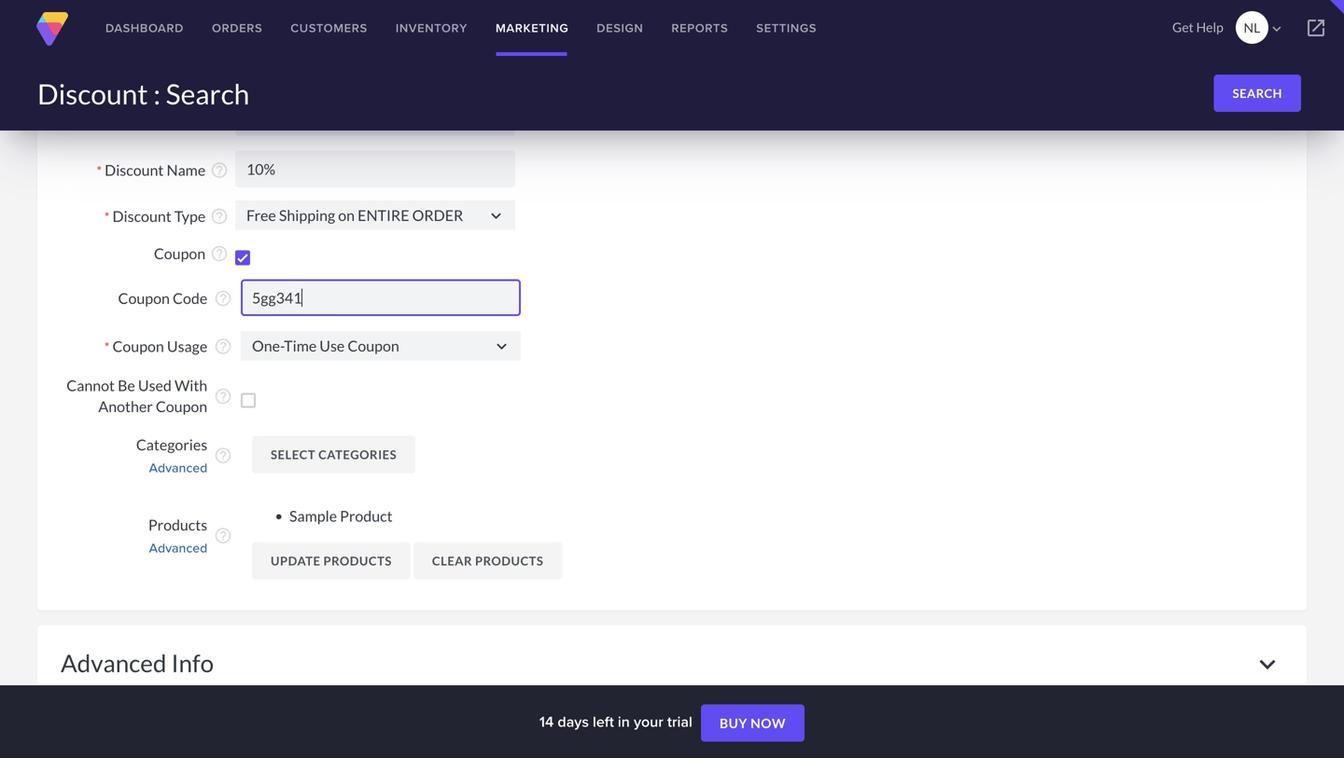 Task type: describe. For each thing, give the bounding box(es) containing it.
another
[[98, 398, 153, 416]]

categories advanced help_outline
[[136, 436, 232, 477]]

discount for * discount type help_outline
[[112, 207, 171, 225]]

nl 
[[1244, 20, 1285, 37]]

coupon inside 'coupon help_outline'
[[154, 244, 206, 263]]

help_outline inside 'products advanced help_outline'
[[214, 527, 232, 546]]

with
[[174, 377, 207, 395]]

* inside '* discount type help_outline'
[[104, 209, 110, 225]]

search link
[[1214, 75, 1301, 112]]

* for code
[[104, 339, 110, 355]]

advanced for products advanced help_outline
[[149, 539, 207, 558]]

product
[[340, 507, 393, 525]]

design
[[597, 19, 643, 37]]

cannot be used with another coupon help_outline
[[67, 377, 232, 416]]

* for help_outline
[[97, 163, 102, 179]]


[[1305, 17, 1327, 39]]

coupon inside coupon code help_outline
[[118, 289, 170, 308]]

id
[[190, 109, 206, 127]]

help_outline inside coupon code help_outline
[[214, 290, 232, 308]]

products inside 'products advanced help_outline'
[[148, 516, 207, 534]]

update products link
[[252, 543, 411, 580]]

nl
[[1244, 20, 1260, 35]]

expand_more
[[1252, 649, 1283, 681]]

products advanced help_outline
[[148, 516, 232, 558]]

now
[[751, 716, 786, 732]]

help_outline inside categories advanced help_outline
[[214, 447, 232, 465]]

get help
[[1172, 19, 1223, 35]]

buy now
[[720, 716, 786, 732]]

get
[[1172, 19, 1194, 35]]

products for clear products
[[475, 554, 544, 569]]

update
[[271, 554, 321, 569]]

settings
[[756, 19, 817, 37]]

 link
[[1288, 0, 1344, 56]]

advanced link for products advanced help_outline
[[63, 539, 207, 558]]

marketing
[[496, 19, 569, 37]]

0 vertical spatial discount
[[37, 77, 148, 111]]

advanced link for categories advanced help_outline
[[63, 459, 207, 477]]

1 horizontal spatial categories
[[318, 448, 397, 462]]

discount for * discount name help_outline
[[105, 161, 164, 179]]

code
[[173, 289, 207, 308]]

advanced for categories advanced help_outline
[[149, 459, 207, 477]]

:
[[153, 77, 160, 111]]

2 vertical spatial advanced
[[61, 649, 167, 678]]

* coupon usage help_outline
[[104, 337, 232, 356]]

help_outline inside * coupon usage help_outline
[[214, 338, 232, 356]]

your
[[634, 711, 663, 733]]

buy now link
[[701, 705, 805, 743]]

categories inside categories advanced help_outline
[[136, 436, 207, 454]]

name
[[167, 161, 206, 179]]



Task type: locate. For each thing, give the bounding box(es) containing it.
1 vertical spatial 
[[492, 337, 511, 356]]

select categories link
[[252, 436, 415, 474]]

products for update products
[[323, 554, 392, 569]]

0 horizontal spatial products
[[148, 516, 207, 534]]

orders
[[212, 19, 263, 37]]

select categories
[[271, 448, 397, 462]]

inventory
[[396, 19, 468, 37]]

help_outline right type
[[210, 207, 229, 226]]

0 vertical spatial 
[[486, 206, 506, 226]]

help_outline inside 'coupon help_outline'
[[210, 245, 229, 263]]

left
[[593, 711, 614, 733]]

clear
[[432, 554, 472, 569]]

1 vertical spatial advanced
[[149, 539, 207, 558]]

0 vertical spatial advanced
[[149, 459, 207, 477]]

help_outline inside 'id help_outline'
[[210, 109, 229, 128]]

advanced inside 'products advanced help_outline'
[[149, 539, 207, 558]]

advanced inside categories advanced help_outline
[[149, 459, 207, 477]]

clear products link
[[413, 543, 562, 580]]

2 vertical spatial *
[[104, 339, 110, 355]]

14
[[539, 711, 554, 733]]

*
[[97, 163, 102, 179], [104, 209, 110, 225], [104, 339, 110, 355]]

advanced left info
[[61, 649, 167, 678]]

* down the * discount name help_outline
[[104, 209, 110, 225]]

1 advanced link from the top
[[63, 459, 207, 477]]

help_outline right id
[[210, 109, 229, 128]]

coupon inside cannot be used with another coupon help_outline
[[156, 398, 207, 416]]

help_outline right "name"
[[210, 161, 229, 180]]

in
[[618, 711, 630, 733]]

help_outline left select
[[214, 447, 232, 465]]

2 vertical spatial discount
[[112, 207, 171, 225]]

coupon help_outline
[[154, 244, 229, 263]]

coupon down "with"
[[156, 398, 207, 416]]

be
[[118, 377, 135, 395]]

discount inside '* discount type help_outline'
[[112, 207, 171, 225]]

discount : search
[[37, 77, 249, 111]]

* left "name"
[[97, 163, 102, 179]]

id help_outline
[[190, 109, 229, 128]]

discount inside the * discount name help_outline
[[105, 161, 164, 179]]

1 vertical spatial *
[[104, 209, 110, 225]]

None text field
[[235, 201, 515, 230], [241, 279, 521, 316], [241, 331, 521, 361], [235, 201, 515, 230], [241, 279, 521, 316], [241, 331, 521, 361]]

advanced info
[[61, 649, 214, 678]]

0 horizontal spatial categories
[[136, 436, 207, 454]]

coupon
[[154, 244, 206, 263], [118, 289, 170, 308], [112, 337, 164, 356], [156, 398, 207, 416]]

2 advanced link from the top
[[63, 539, 207, 558]]

help_outline right usage
[[214, 338, 232, 356]]

categories down cannot be used with another coupon help_outline
[[136, 436, 207, 454]]

dashboard
[[105, 19, 184, 37]]

categories
[[136, 436, 207, 454], [318, 448, 397, 462]]

0 vertical spatial *
[[97, 163, 102, 179]]

products
[[148, 516, 207, 534], [323, 554, 392, 569], [475, 554, 544, 569]]

help_outline
[[210, 109, 229, 128], [210, 161, 229, 180], [210, 207, 229, 226], [210, 245, 229, 263], [214, 290, 232, 308], [214, 338, 232, 356], [214, 387, 232, 406], [214, 447, 232, 465], [214, 527, 232, 546]]

buy
[[720, 716, 748, 732]]

categories up product at the bottom left
[[318, 448, 397, 462]]

reports
[[671, 19, 728, 37]]

type
[[174, 207, 206, 225]]

update products
[[271, 554, 392, 569]]

help_outline inside the * discount name help_outline
[[210, 161, 229, 180]]

customers
[[291, 19, 368, 37]]

products right clear
[[475, 554, 544, 569]]

14 days left in your trial
[[539, 711, 696, 733]]

help_outline right "with"
[[214, 387, 232, 406]]

discount
[[37, 77, 148, 111], [105, 161, 164, 179], [112, 207, 171, 225]]

help_outline right "code"
[[214, 290, 232, 308]]

usage
[[167, 337, 207, 356]]

help_outline inside '* discount type help_outline'
[[210, 207, 229, 226]]

sample
[[289, 507, 337, 525]]

cannot
[[67, 377, 115, 395]]

advanced link
[[63, 459, 207, 477], [63, 539, 207, 558]]

0 horizontal spatial search
[[166, 77, 249, 111]]

help
[[1196, 19, 1223, 35]]

dashboard link
[[91, 0, 198, 56]]

advanced
[[149, 459, 207, 477], [149, 539, 207, 558], [61, 649, 167, 678]]

clear products
[[432, 554, 544, 569]]

advanced down categories advanced help_outline
[[149, 539, 207, 558]]

coupon up 'be'
[[112, 337, 164, 356]]

* inside * coupon usage help_outline
[[104, 339, 110, 355]]

info
[[171, 649, 214, 678]]

select
[[271, 448, 316, 462]]

sample product
[[289, 507, 393, 525]]

1 vertical spatial advanced link
[[63, 539, 207, 558]]

discount left type
[[112, 207, 171, 225]]

products down product at the bottom left
[[323, 554, 392, 569]]

* discount type help_outline
[[104, 207, 229, 226]]

* inside the * discount name help_outline
[[97, 163, 102, 179]]

2 horizontal spatial products
[[475, 554, 544, 569]]

help_outline inside cannot be used with another coupon help_outline
[[214, 387, 232, 406]]

trial
[[667, 711, 692, 733]]

used
[[138, 377, 172, 395]]

search
[[166, 77, 249, 111], [1233, 86, 1282, 101]]

* up 'cannot'
[[104, 339, 110, 355]]

days
[[558, 711, 589, 733]]

help_outline down categories advanced help_outline
[[214, 527, 232, 546]]


[[1268, 20, 1285, 37]]

coupon left "code"
[[118, 289, 170, 308]]

0 vertical spatial advanced link
[[63, 459, 207, 477]]

coupon code help_outline
[[118, 289, 232, 308]]

search down 'nl '
[[1233, 86, 1282, 101]]

coupon inside * coupon usage help_outline
[[112, 337, 164, 356]]

* discount name help_outline
[[97, 161, 229, 180]]


[[486, 206, 506, 226], [492, 337, 511, 356]]

discount left "name"
[[105, 161, 164, 179]]

help_outline up coupon code help_outline
[[210, 245, 229, 263]]

 for * coupon usage help_outline
[[492, 337, 511, 356]]

 for * discount type help_outline
[[486, 206, 506, 226]]

coupon down type
[[154, 244, 206, 263]]

advanced up 'products advanced help_outline'
[[149, 459, 207, 477]]

discount left :
[[37, 77, 148, 111]]

1 horizontal spatial search
[[1233, 86, 1282, 101]]

1 vertical spatial discount
[[105, 161, 164, 179]]

None text field
[[235, 151, 515, 188]]

search right :
[[166, 77, 249, 111]]

products down categories advanced help_outline
[[148, 516, 207, 534]]

1 horizontal spatial products
[[323, 554, 392, 569]]



Task type: vqa. For each thing, say whether or not it's contained in the screenshot.
 related to * Discount Type help_outline
yes



